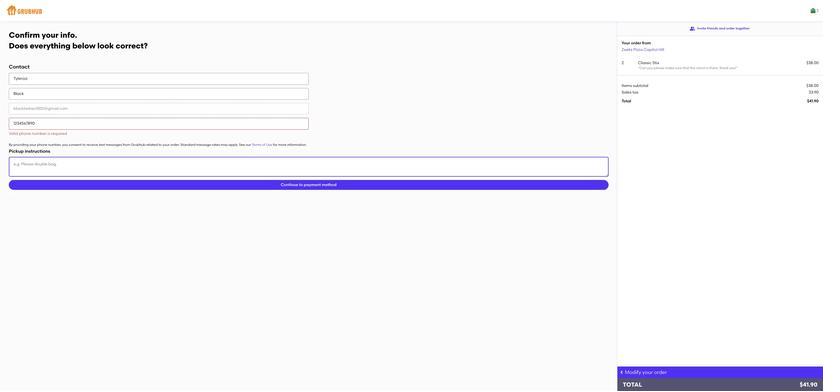 Task type: describe. For each thing, give the bounding box(es) containing it.
below
[[72, 41, 96, 50]]

pickup instructions
[[9, 149, 50, 154]]

that
[[683, 66, 690, 70]]

1 vertical spatial $41.90
[[800, 382, 818, 389]]

order inside button
[[727, 27, 735, 30]]

thank
[[720, 66, 729, 70]]

make
[[666, 66, 675, 70]]

2 button
[[810, 6, 819, 16]]

classic stix
[[638, 61, 660, 65]]

contact
[[9, 64, 30, 70]]

capitol
[[644, 47, 658, 52]]

svg image
[[620, 371, 624, 375]]

main navigation navigation
[[0, 0, 824, 22]]

to inside button
[[299, 183, 303, 187]]

modify your order
[[625, 370, 667, 376]]

sales
[[622, 90, 632, 95]]

apply.
[[229, 143, 238, 147]]

of
[[262, 143, 265, 147]]

items
[[622, 83, 632, 88]]

your
[[622, 41, 630, 46]]

message
[[196, 143, 211, 147]]

number
[[32, 131, 47, 136]]

terms
[[252, 143, 261, 147]]

your left order.
[[163, 143, 170, 147]]

friends
[[707, 27, 719, 30]]

valid phone number is required
[[9, 131, 67, 136]]

First name text field
[[9, 73, 309, 85]]

invite friends and order together
[[698, 27, 750, 30]]

0 horizontal spatial you
[[62, 143, 68, 147]]

invite
[[698, 27, 707, 30]]

method
[[322, 183, 337, 187]]

please
[[654, 66, 665, 70]]

the
[[690, 66, 696, 70]]

there,
[[710, 66, 719, 70]]

by
[[9, 143, 13, 147]]

your inside confirm your info. does everything below look correct?
[[42, 30, 58, 40]]

0 vertical spatial total
[[622, 99, 631, 104]]

0 horizontal spatial is
[[48, 131, 50, 136]]

zeeks pizza capitol hill link
[[622, 47, 665, 52]]

0 vertical spatial $41.90
[[808, 99, 819, 104]]

items subtotal
[[622, 83, 649, 88]]

text
[[99, 143, 105, 147]]

0 horizontal spatial to
[[82, 143, 86, 147]]

number,
[[48, 143, 61, 147]]

sure
[[675, 66, 682, 70]]

tax
[[633, 90, 639, 95]]

terms of use link
[[252, 143, 272, 147]]

2 inside button
[[817, 8, 819, 13]]

continue to payment method
[[281, 183, 337, 187]]

and
[[719, 27, 726, 30]]

payment
[[304, 183, 321, 187]]

pickup
[[9, 149, 24, 154]]

information.
[[287, 143, 307, 147]]

invite friends and order together button
[[690, 24, 750, 34]]

1 vertical spatial total
[[623, 382, 642, 389]]

see
[[239, 143, 245, 147]]



Task type: vqa. For each thing, say whether or not it's contained in the screenshot.
$38.00 within the $38.00 " Can you please make sure that the ranch is there, thank you! "
yes



Task type: locate. For each thing, give the bounding box(es) containing it.
you!
[[730, 66, 737, 70]]

your up everything
[[42, 30, 58, 40]]

1 vertical spatial 2
[[622, 61, 624, 65]]

1 horizontal spatial you
[[648, 66, 653, 70]]

0 horizontal spatial phone
[[19, 131, 31, 136]]

order
[[727, 27, 735, 30], [631, 41, 642, 46], [654, 370, 667, 376]]

1 vertical spatial phone
[[37, 143, 47, 147]]

0 horizontal spatial "
[[638, 66, 640, 70]]

required
[[51, 131, 67, 136]]

1 vertical spatial $38.00
[[807, 83, 819, 88]]

1 horizontal spatial 2
[[817, 8, 819, 13]]

1 horizontal spatial from
[[643, 41, 651, 46]]

$38.00 for $38.00
[[807, 83, 819, 88]]

0 vertical spatial 2
[[817, 8, 819, 13]]

0 horizontal spatial 2
[[622, 61, 624, 65]]

rates
[[212, 143, 220, 147]]

can
[[640, 66, 647, 70]]

for
[[273, 143, 277, 147]]

1 " from the left
[[638, 66, 640, 70]]

total down sales
[[622, 99, 631, 104]]

1 vertical spatial is
[[48, 131, 50, 136]]

correct?
[[116, 41, 148, 50]]

$3.90
[[809, 90, 819, 95]]

pizza
[[634, 47, 643, 52]]

more
[[278, 143, 287, 147]]

1 vertical spatial from
[[123, 143, 130, 147]]

info.
[[60, 30, 77, 40]]

0 vertical spatial $38.00
[[807, 61, 819, 65]]

order right "modify"
[[654, 370, 667, 376]]

standard
[[181, 143, 196, 147]]

is inside $38.00 " can you please make sure that the ranch is there, thank you! "
[[707, 66, 709, 70]]

0 horizontal spatial from
[[123, 143, 130, 147]]

1 $38.00 from the top
[[807, 61, 819, 65]]

1 horizontal spatial phone
[[37, 143, 47, 147]]

grubhub
[[131, 143, 145, 147]]

messages
[[106, 143, 122, 147]]

"
[[638, 66, 640, 70], [737, 66, 738, 70]]

your right "modify"
[[643, 370, 653, 376]]

2 " from the left
[[737, 66, 738, 70]]

is
[[707, 66, 709, 70], [48, 131, 50, 136]]

order.
[[170, 143, 180, 147]]

0 vertical spatial from
[[643, 41, 651, 46]]

to left receive
[[82, 143, 86, 147]]

phone up 'instructions'
[[37, 143, 47, 147]]

your order from zeeks pizza capitol hill
[[622, 41, 665, 52]]

you inside $38.00 " can you please make sure that the ranch is there, thank you! "
[[648, 66, 653, 70]]

valid phone number is required alert
[[9, 131, 67, 136]]

phone
[[19, 131, 31, 136], [37, 143, 47, 147]]

use
[[266, 143, 272, 147]]

you
[[648, 66, 653, 70], [62, 143, 68, 147]]

valid
[[9, 131, 18, 136]]

to right related
[[159, 143, 162, 147]]

2 horizontal spatial order
[[727, 27, 735, 30]]

$41.90
[[808, 99, 819, 104], [800, 382, 818, 389]]

1 vertical spatial you
[[62, 143, 68, 147]]

0 vertical spatial phone
[[19, 131, 31, 136]]

from left grubhub
[[123, 143, 130, 147]]

Phone telephone field
[[9, 118, 309, 130]]

1 horizontal spatial "
[[737, 66, 738, 70]]

$38.00
[[807, 61, 819, 65], [807, 83, 819, 88]]

related
[[146, 143, 158, 147]]

1 horizontal spatial is
[[707, 66, 709, 70]]

consent
[[69, 143, 82, 147]]

to left "payment"
[[299, 183, 303, 187]]

is right number
[[48, 131, 50, 136]]

order up pizza
[[631, 41, 642, 46]]

1 horizontal spatial to
[[159, 143, 162, 147]]

0 vertical spatial is
[[707, 66, 709, 70]]

from up zeeks pizza capitol hill link
[[643, 41, 651, 46]]

providing
[[13, 143, 29, 147]]

0 vertical spatial you
[[648, 66, 653, 70]]

0 vertical spatial order
[[727, 27, 735, 30]]

confirm your info. does everything below look correct?
[[9, 30, 148, 50]]

subtotal
[[633, 83, 649, 88]]

does
[[9, 41, 28, 50]]

you left consent
[[62, 143, 68, 147]]

order right and
[[727, 27, 735, 30]]

from
[[643, 41, 651, 46], [123, 143, 130, 147]]

may
[[221, 143, 228, 147]]

0 horizontal spatial order
[[631, 41, 642, 46]]

receive
[[86, 143, 98, 147]]

sales tax
[[622, 90, 639, 95]]

$38.00 for $38.00 " can you please make sure that the ranch is there, thank you! "
[[807, 61, 819, 65]]

classic
[[638, 61, 652, 65]]

Last name text field
[[9, 88, 309, 100]]

total
[[622, 99, 631, 104], [623, 382, 642, 389]]

continue to payment method button
[[9, 180, 609, 190]]

$38.00 " can you please make sure that the ranch is there, thank you! "
[[638, 61, 819, 70]]

stix
[[653, 61, 660, 65]]

1 vertical spatial order
[[631, 41, 642, 46]]

to
[[82, 143, 86, 147], [159, 143, 162, 147], [299, 183, 303, 187]]

2 $38.00 from the top
[[807, 83, 819, 88]]

" right thank
[[737, 66, 738, 70]]

your up pickup instructions
[[29, 143, 36, 147]]

Pickup instructions text field
[[9, 157, 609, 177]]

from inside your order from zeeks pizza capitol hill
[[643, 41, 651, 46]]

confirm
[[9, 30, 40, 40]]

continue
[[281, 183, 298, 187]]

everything
[[30, 41, 71, 50]]

instructions
[[25, 149, 50, 154]]

zeeks
[[622, 47, 633, 52]]

order inside your order from zeeks pizza capitol hill
[[631, 41, 642, 46]]

2 vertical spatial order
[[654, 370, 667, 376]]

by providing your phone number, you consent to receive text messages from grubhub related to your order. standard message rates may apply. see our terms of use for more information.
[[9, 143, 307, 147]]

people icon image
[[690, 26, 695, 31]]

you down 'classic stix'
[[648, 66, 653, 70]]

" down classic
[[638, 66, 640, 70]]

phone right valid
[[19, 131, 31, 136]]

is left there,
[[707, 66, 709, 70]]

together
[[736, 27, 750, 30]]

total down "modify"
[[623, 382, 642, 389]]

2
[[817, 8, 819, 13], [622, 61, 624, 65]]

our
[[246, 143, 251, 147]]

ranch
[[696, 66, 706, 70]]

2 horizontal spatial to
[[299, 183, 303, 187]]

Email email field
[[9, 103, 309, 115]]

look
[[97, 41, 114, 50]]

hill
[[659, 47, 665, 52]]

your
[[42, 30, 58, 40], [29, 143, 36, 147], [163, 143, 170, 147], [643, 370, 653, 376]]

1 horizontal spatial order
[[654, 370, 667, 376]]

modify
[[625, 370, 642, 376]]

$38.00 inside $38.00 " can you please make sure that the ranch is there, thank you! "
[[807, 61, 819, 65]]



